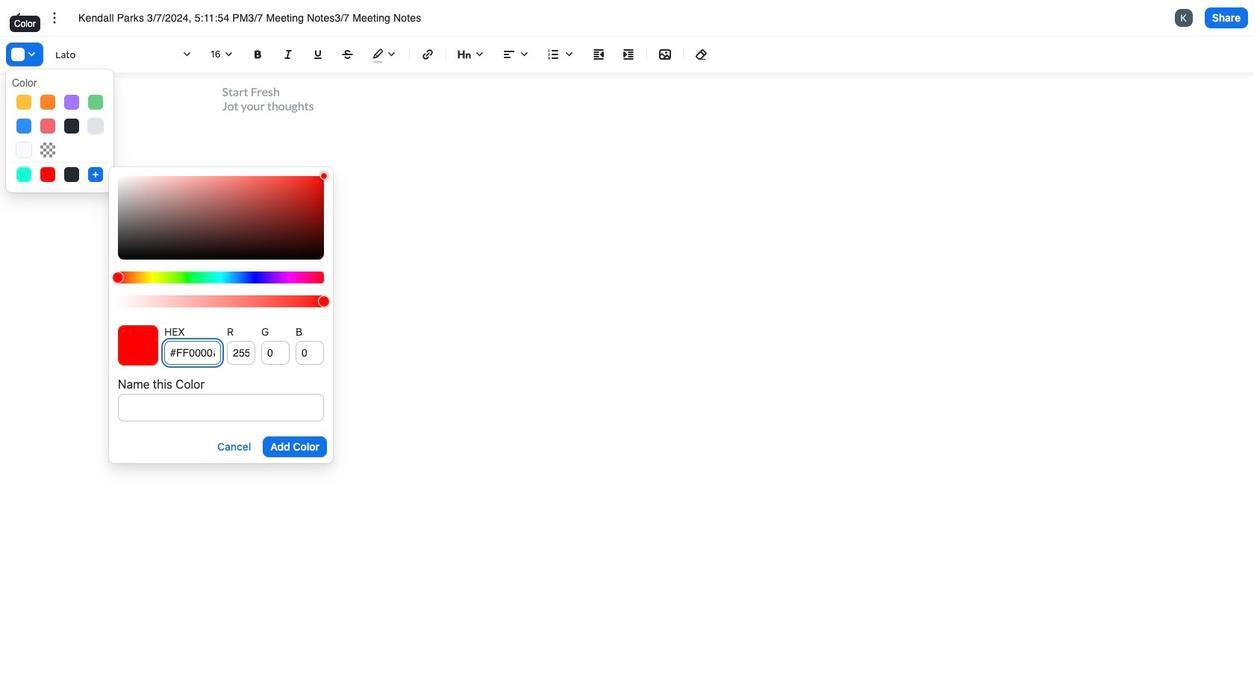Task type: locate. For each thing, give the bounding box(es) containing it.
orange menu item
[[40, 95, 55, 110]]

None number field
[[227, 341, 255, 365], [261, 341, 290, 365], [296, 341, 324, 365], [227, 341, 255, 365], [261, 341, 290, 365], [296, 341, 324, 365]]

blue menu item
[[16, 119, 31, 134]]

menu
[[6, 69, 114, 193]]

clear style image
[[693, 46, 711, 63]]

white menu item
[[16, 143, 31, 158]]

italic image
[[279, 46, 297, 63]]

link image
[[419, 46, 437, 63]]

None text field
[[78, 10, 449, 25], [164, 341, 221, 365], [118, 394, 324, 422], [78, 10, 449, 25], [164, 341, 221, 365], [118, 394, 324, 422]]

more image
[[46, 9, 63, 27]]

gray menu item
[[88, 119, 103, 134]]

#ff0000 menu item
[[40, 167, 55, 182]]

increase indent image
[[620, 46, 638, 63]]

decrease indent image
[[590, 46, 608, 63]]

black menu item
[[64, 119, 79, 134]]

purple menu item
[[64, 95, 79, 110]]

tooltip
[[8, 14, 42, 43]]



Task type: vqa. For each thing, say whether or not it's contained in the screenshot.
meetings navigation
no



Task type: describe. For each thing, give the bounding box(es) containing it.
#252a30 menu item
[[64, 167, 79, 182]]

#00ffd9ff menu item
[[16, 167, 31, 182]]

yellow menu item
[[16, 95, 31, 110]]

kendall parks image
[[1175, 9, 1193, 27]]

green menu item
[[88, 95, 103, 110]]

clear menu item
[[40, 143, 55, 158]]

strikethrough image
[[339, 46, 357, 63]]

insert image image
[[657, 46, 674, 63]]

red menu item
[[40, 119, 55, 134]]

bold image
[[249, 46, 267, 63]]

all notes image
[[9, 9, 27, 27]]

underline image
[[309, 46, 327, 63]]



